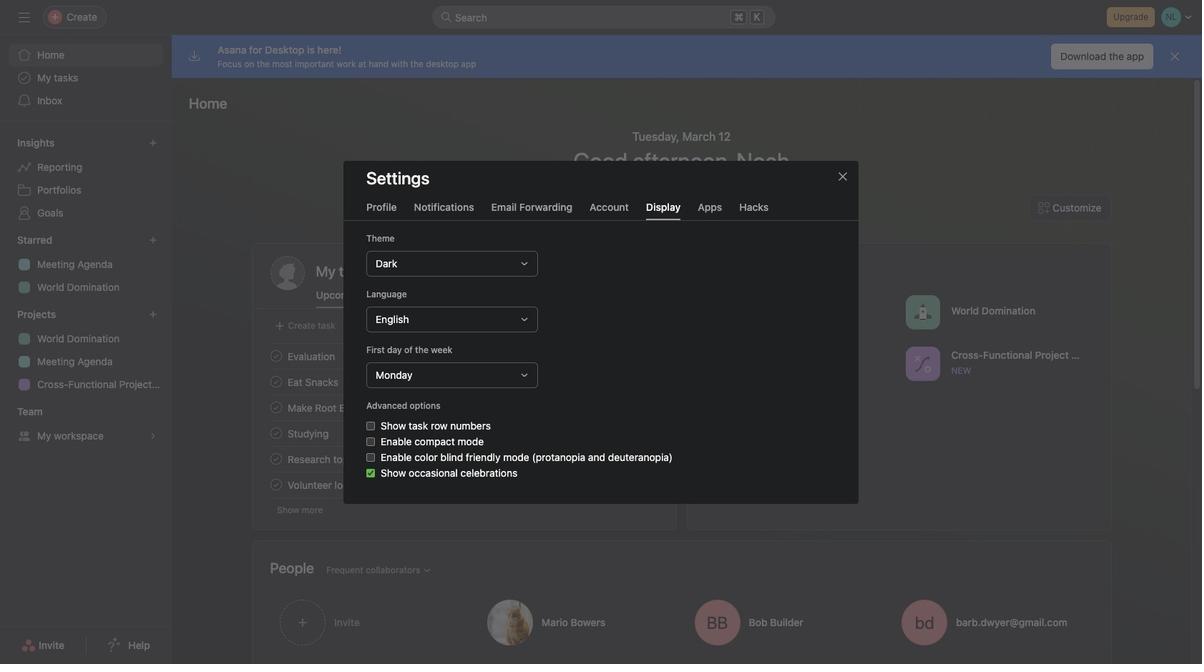 Task type: describe. For each thing, give the bounding box(es) containing it.
mark complete image for 2nd mark complete option from the top of the page
[[267, 374, 285, 391]]

1 mark complete checkbox from the top
[[267, 348, 285, 365]]

1 mark complete checkbox from the top
[[267, 399, 285, 417]]

line_and_symbols image
[[914, 355, 931, 373]]

1 mark complete image from the top
[[267, 425, 285, 442]]

starred element
[[0, 228, 172, 302]]

2 mark complete checkbox from the top
[[267, 374, 285, 391]]

close image
[[837, 171, 849, 182]]

4 mark complete checkbox from the top
[[267, 451, 285, 468]]

2 mark complete checkbox from the top
[[267, 477, 285, 494]]

insights element
[[0, 130, 172, 228]]

3 mark complete checkbox from the top
[[267, 425, 285, 442]]

mark complete image for 2nd mark complete checkbox from the bottom of the page
[[267, 399, 285, 417]]

global element
[[0, 35, 172, 121]]

rocket image
[[914, 304, 931, 321]]



Task type: locate. For each thing, give the bounding box(es) containing it.
4 mark complete image from the top
[[267, 451, 285, 468]]

mark complete image for fourth mark complete option from the top of the page
[[267, 451, 285, 468]]

add profile photo image
[[270, 256, 305, 291]]

prominent image
[[441, 11, 452, 23]]

mark complete image for 1st mark complete option from the top of the page
[[267, 348, 285, 365]]

mark complete image
[[267, 425, 285, 442], [267, 477, 285, 494]]

Mark complete checkbox
[[267, 348, 285, 365], [267, 374, 285, 391], [267, 425, 285, 442], [267, 451, 285, 468]]

dismiss image
[[1170, 51, 1181, 62]]

1 vertical spatial mark complete checkbox
[[267, 477, 285, 494]]

hide sidebar image
[[19, 11, 30, 23]]

1 vertical spatial mark complete image
[[267, 477, 285, 494]]

projects element
[[0, 302, 172, 399]]

1 mark complete image from the top
[[267, 348, 285, 365]]

None checkbox
[[366, 469, 375, 478]]

3 mark complete image from the top
[[267, 399, 285, 417]]

2 mark complete image from the top
[[267, 374, 285, 391]]

None checkbox
[[366, 422, 375, 431], [366, 438, 375, 446], [366, 453, 375, 462], [366, 422, 375, 431], [366, 438, 375, 446], [366, 453, 375, 462]]

0 vertical spatial mark complete image
[[267, 425, 285, 442]]

2 mark complete image from the top
[[267, 477, 285, 494]]

teams element
[[0, 399, 172, 451]]

0 vertical spatial mark complete checkbox
[[267, 399, 285, 417]]

Mark complete checkbox
[[267, 399, 285, 417], [267, 477, 285, 494]]

mark complete image
[[267, 348, 285, 365], [267, 374, 285, 391], [267, 399, 285, 417], [267, 451, 285, 468]]



Task type: vqa. For each thing, say whether or not it's contained in the screenshot.
4th Mark complete option from the top of the page
yes



